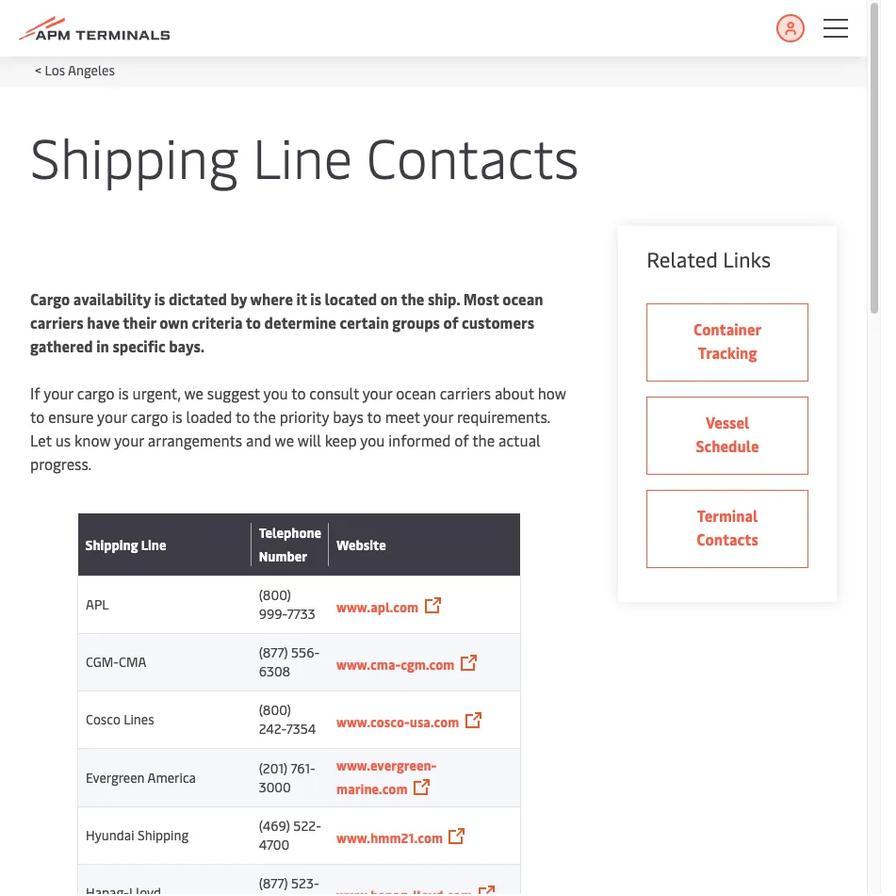 Task type: describe. For each thing, give the bounding box(es) containing it.
in
[[96, 336, 109, 356]]

los angeles link
[[45, 61, 115, 79]]

arrangements
[[148, 430, 242, 451]]

and
[[246, 430, 271, 451]]

us
[[55, 430, 71, 451]]

0 horizontal spatial cargo
[[77, 383, 115, 403]]

their
[[123, 312, 156, 333]]

shipping for shipping line contacts
[[30, 119, 239, 193]]

www.cosco-usa.com
[[337, 713, 459, 731]]

your right know
[[114, 430, 144, 451]]

www.hmm21.com
[[337, 829, 443, 847]]

your up know
[[97, 406, 127, 427]]

cargo
[[30, 288, 70, 309]]

www.apl.com link
[[337, 598, 419, 616]]

cgm-cma
[[86, 653, 146, 671]]

on
[[380, 288, 398, 309]]

urgent,
[[132, 383, 181, 403]]

meet
[[385, 406, 420, 427]]

(201)
[[259, 759, 288, 777]]

evergreen
[[86, 769, 145, 787]]

www.hmm21.com link
[[337, 829, 443, 847]]

by
[[230, 288, 247, 309]]

to right bays
[[367, 406, 382, 427]]

number
[[259, 548, 307, 566]]

ocean inside if your cargo is urgent, we suggest you to consult your ocean carriers about how to ensure your cargo is loaded to the priority bays to meet your requirements. let us know your arrangements and we will keep you informed of the actual progress.
[[396, 383, 436, 403]]

marine.com
[[337, 780, 408, 798]]

terminal contacts
[[697, 505, 759, 549]]

carriers inside cargo availability is dictated by where it is located on the ship. most ocean carriers have their own criteria to determine certain groups of customers gathered in specific bays.
[[30, 312, 84, 333]]

angeles
[[68, 61, 115, 79]]

999-
[[259, 605, 287, 623]]

www.cosco-usa.com link
[[337, 713, 459, 731]]

www.evergreen-
[[337, 757, 437, 775]]

1 vertical spatial you
[[360, 430, 385, 451]]

(877) 523- 8300
[[259, 875, 319, 894]]

cma
[[119, 653, 146, 671]]

0 horizontal spatial the
[[253, 406, 276, 427]]

telephone number
[[259, 524, 321, 566]]

2 vertical spatial shipping
[[138, 827, 189, 844]]

terminal
[[697, 505, 758, 526]]

related
[[647, 245, 718, 273]]

(800) 242-7354
[[259, 701, 316, 738]]

certain
[[340, 312, 389, 333]]

is up "arrangements"
[[172, 406, 182, 427]]

1 vertical spatial contacts
[[697, 529, 759, 549]]

own
[[159, 312, 188, 333]]

(877) for (877) 523- 8300
[[259, 875, 288, 893]]

6308
[[259, 663, 291, 680]]

shipping line
[[85, 536, 166, 554]]

cargo availability is dictated by where it is located on the ship. most ocean carriers have their own criteria to determine certain groups of customers gathered in specific bays.
[[30, 288, 543, 356]]

your up the "meet"
[[363, 383, 392, 403]]

556-
[[291, 644, 320, 662]]

telephone
[[259, 524, 321, 542]]

how
[[538, 383, 566, 403]]

<
[[35, 61, 42, 79]]

evergreen america
[[86, 769, 196, 787]]

keep
[[325, 430, 357, 451]]

line for shipping line
[[141, 536, 166, 554]]

container tracking link
[[647, 303, 809, 382]]

bays.
[[169, 336, 205, 356]]

is up own at the top of the page
[[154, 288, 165, 309]]

america
[[148, 769, 196, 787]]

(877) 556- 6308
[[259, 644, 320, 680]]

schedule
[[696, 435, 759, 456]]

is right it
[[310, 288, 321, 309]]

your right the if
[[44, 383, 73, 403]]

line for shipping line contacts
[[253, 119, 353, 193]]

is left urgent,
[[118, 383, 129, 403]]

www.cma-cgm.com link
[[337, 656, 455, 673]]

www.evergreen- marine.com link
[[337, 757, 437, 798]]

(469) 522- 4700
[[259, 817, 321, 854]]

761-
[[291, 759, 316, 777]]

requirements.
[[457, 406, 550, 427]]

it
[[296, 288, 307, 309]]

(800) for 7354
[[259, 701, 291, 719]]

4700
[[259, 836, 290, 854]]

cgm-
[[86, 653, 119, 671]]

cosco lines
[[86, 711, 154, 729]]

gathered
[[30, 336, 93, 356]]

shipping line contacts
[[30, 119, 579, 193]]

container tracking
[[694, 319, 762, 363]]

0 vertical spatial contacts
[[366, 119, 579, 193]]

to inside cargo availability is dictated by where it is located on the ship. most ocean carriers have their own criteria to determine certain groups of customers gathered in specific bays.
[[246, 312, 261, 333]]

242-
[[259, 720, 286, 738]]

www.apl.com
[[337, 598, 419, 616]]

(800) 999-7733
[[259, 586, 315, 623]]

bays
[[333, 406, 364, 427]]

will
[[298, 430, 321, 451]]

availability
[[73, 288, 151, 309]]

informed
[[389, 430, 451, 451]]



Task type: locate. For each thing, give the bounding box(es) containing it.
to down 'by'
[[246, 312, 261, 333]]

the right on
[[401, 288, 424, 309]]

the down requirements.
[[472, 430, 495, 451]]

1 vertical spatial (877)
[[259, 875, 288, 893]]

to down the if
[[30, 406, 45, 427]]

1 vertical spatial the
[[253, 406, 276, 427]]

3000
[[259, 778, 291, 796]]

of right informed
[[455, 430, 469, 451]]

is
[[154, 288, 165, 309], [310, 288, 321, 309], [118, 383, 129, 403], [172, 406, 182, 427]]

your up informed
[[423, 406, 453, 427]]

1 horizontal spatial we
[[275, 430, 294, 451]]

cosco
[[86, 711, 120, 729]]

of inside if your cargo is urgent, we suggest you to consult your ocean carriers about how to ensure your cargo is loaded to the priority bays to meet your requirements. let us know your arrangements and we will keep you informed of the actual progress.
[[455, 430, 469, 451]]

www.cma-
[[337, 656, 401, 673]]

1 horizontal spatial line
[[253, 119, 353, 193]]

hyundai shipping
[[86, 827, 189, 844]]

progress.
[[30, 453, 92, 474]]

carriers up gathered
[[30, 312, 84, 333]]

cgm.com
[[401, 656, 455, 673]]

0 horizontal spatial carriers
[[30, 312, 84, 333]]

(877) for (877) 556- 6308
[[259, 644, 288, 662]]

you
[[263, 383, 288, 403], [360, 430, 385, 451]]

1 horizontal spatial cargo
[[131, 406, 168, 427]]

0 vertical spatial carriers
[[30, 312, 84, 333]]

523-
[[291, 875, 319, 893]]

< los angeles
[[35, 61, 115, 79]]

0 vertical spatial we
[[184, 383, 204, 403]]

vessel
[[706, 412, 750, 433]]

you right keep
[[360, 430, 385, 451]]

0 horizontal spatial you
[[263, 383, 288, 403]]

1 vertical spatial (800)
[[259, 701, 291, 719]]

vessel schedule link
[[647, 397, 809, 475]]

of
[[443, 312, 459, 333], [455, 430, 469, 451]]

most
[[463, 288, 499, 309]]

(800)
[[259, 586, 291, 604], [259, 701, 291, 719]]

to up "priority"
[[291, 383, 306, 403]]

1 vertical spatial ocean
[[396, 383, 436, 403]]

carriers
[[30, 312, 84, 333], [440, 383, 491, 403]]

1 vertical spatial cargo
[[131, 406, 168, 427]]

(800) up 242- at left bottom
[[259, 701, 291, 719]]

of inside cargo availability is dictated by where it is located on the ship. most ocean carriers have their own criteria to determine certain groups of customers gathered in specific bays.
[[443, 312, 459, 333]]

2 (800) from the top
[[259, 701, 291, 719]]

terminal contacts link
[[647, 490, 809, 568]]

container
[[694, 319, 762, 339]]

suggest
[[207, 383, 260, 403]]

carriers inside if your cargo is urgent, we suggest you to consult your ocean carriers about how to ensure your cargo is loaded to the priority bays to meet your requirements. let us know your arrangements and we will keep you informed of the actual progress.
[[440, 383, 491, 403]]

www.evergreen- marine.com
[[337, 757, 437, 798]]

usa.com
[[410, 713, 459, 731]]

lines
[[124, 711, 154, 729]]

2 horizontal spatial the
[[472, 430, 495, 451]]

ocean up customers
[[503, 288, 543, 309]]

the
[[401, 288, 424, 309], [253, 406, 276, 427], [472, 430, 495, 451]]

1 vertical spatial line
[[141, 536, 166, 554]]

have
[[87, 312, 120, 333]]

to
[[246, 312, 261, 333], [291, 383, 306, 403], [30, 406, 45, 427], [236, 406, 250, 427], [367, 406, 382, 427]]

about
[[495, 383, 534, 403]]

ocean inside cargo availability is dictated by where it is located on the ship. most ocean carriers have their own criteria to determine certain groups of customers gathered in specific bays.
[[503, 288, 543, 309]]

groups
[[392, 312, 440, 333]]

0 horizontal spatial contacts
[[366, 119, 579, 193]]

if your cargo is urgent, we suggest you to consult your ocean carriers about how to ensure your cargo is loaded to the priority bays to meet your requirements. let us know your arrangements and we will keep you informed of the actual progress.
[[30, 383, 566, 474]]

(800) inside (800) 242-7354
[[259, 701, 291, 719]]

0 vertical spatial of
[[443, 312, 459, 333]]

vessel schedule
[[696, 412, 759, 456]]

0 vertical spatial line
[[253, 119, 353, 193]]

the up and
[[253, 406, 276, 427]]

we up loaded
[[184, 383, 204, 403]]

1 horizontal spatial the
[[401, 288, 424, 309]]

located
[[325, 288, 377, 309]]

ensure
[[48, 406, 94, 427]]

where
[[250, 288, 293, 309]]

1 (800) from the top
[[259, 586, 291, 604]]

we left will
[[275, 430, 294, 451]]

tracking
[[698, 342, 757, 363]]

priority
[[280, 406, 329, 427]]

let
[[30, 430, 52, 451]]

actual
[[499, 430, 541, 451]]

(877) inside (877) 523- 8300
[[259, 875, 288, 893]]

1 horizontal spatial contacts
[[697, 529, 759, 549]]

customers
[[462, 312, 534, 333]]

hyundai
[[86, 827, 134, 844]]

1 vertical spatial shipping
[[85, 536, 138, 554]]

1 vertical spatial we
[[275, 430, 294, 451]]

to down suggest
[[236, 406, 250, 427]]

the inside cargo availability is dictated by where it is located on the ship. most ocean carriers have their own criteria to determine certain groups of customers gathered in specific bays.
[[401, 288, 424, 309]]

1 (877) from the top
[[259, 644, 288, 662]]

0 vertical spatial (800)
[[259, 586, 291, 604]]

0 vertical spatial the
[[401, 288, 424, 309]]

0 vertical spatial you
[[263, 383, 288, 403]]

links
[[723, 245, 771, 273]]

carriers up requirements.
[[440, 383, 491, 403]]

ocean
[[503, 288, 543, 309], [396, 383, 436, 403]]

shipping
[[30, 119, 239, 193], [85, 536, 138, 554], [138, 827, 189, 844]]

related links
[[647, 245, 771, 273]]

(877) inside (877) 556- 6308
[[259, 644, 288, 662]]

dictated
[[169, 288, 227, 309]]

1 horizontal spatial ocean
[[503, 288, 543, 309]]

(800) inside '(800) 999-7733'
[[259, 586, 291, 604]]

(469)
[[259, 817, 290, 835]]

criteria
[[192, 312, 243, 333]]

0 horizontal spatial line
[[141, 536, 166, 554]]

we
[[184, 383, 204, 403], [275, 430, 294, 451]]

1 vertical spatial carriers
[[440, 383, 491, 403]]

of down ship.
[[443, 312, 459, 333]]

contacts
[[366, 119, 579, 193], [697, 529, 759, 549]]

(877) up 6308 at the left bottom of the page
[[259, 644, 288, 662]]

consult
[[309, 383, 359, 403]]

0 vertical spatial ocean
[[503, 288, 543, 309]]

522-
[[293, 817, 321, 835]]

1 horizontal spatial you
[[360, 430, 385, 451]]

cargo down urgent,
[[131, 406, 168, 427]]

loaded
[[186, 406, 232, 427]]

cargo
[[77, 383, 115, 403], [131, 406, 168, 427]]

1 horizontal spatial carriers
[[440, 383, 491, 403]]

8300
[[259, 894, 291, 894]]

(800) for 7733
[[259, 586, 291, 604]]

2 vertical spatial the
[[472, 430, 495, 451]]

0 vertical spatial shipping
[[30, 119, 239, 193]]

ocean up the "meet"
[[396, 383, 436, 403]]

(201) 761- 3000
[[259, 759, 316, 796]]

(877)
[[259, 644, 288, 662], [259, 875, 288, 893]]

you up "priority"
[[263, 383, 288, 403]]

2 (877) from the top
[[259, 875, 288, 893]]

determine
[[264, 312, 336, 333]]

0 vertical spatial (877)
[[259, 644, 288, 662]]

(800) up 999-
[[259, 586, 291, 604]]

0 vertical spatial cargo
[[77, 383, 115, 403]]

your
[[44, 383, 73, 403], [363, 383, 392, 403], [97, 406, 127, 427], [423, 406, 453, 427], [114, 430, 144, 451]]

0 horizontal spatial ocean
[[396, 383, 436, 403]]

1 vertical spatial of
[[455, 430, 469, 451]]

0 horizontal spatial we
[[184, 383, 204, 403]]

specific
[[113, 336, 165, 356]]

website
[[337, 536, 386, 554]]

if
[[30, 383, 40, 403]]

www.cma-cgm.com
[[337, 656, 455, 673]]

cargo up ensure
[[77, 383, 115, 403]]

(877) up 8300 in the bottom left of the page
[[259, 875, 288, 893]]

los
[[45, 61, 65, 79]]

shipping for shipping line
[[85, 536, 138, 554]]



Task type: vqa. For each thing, say whether or not it's contained in the screenshot.
right information
no



